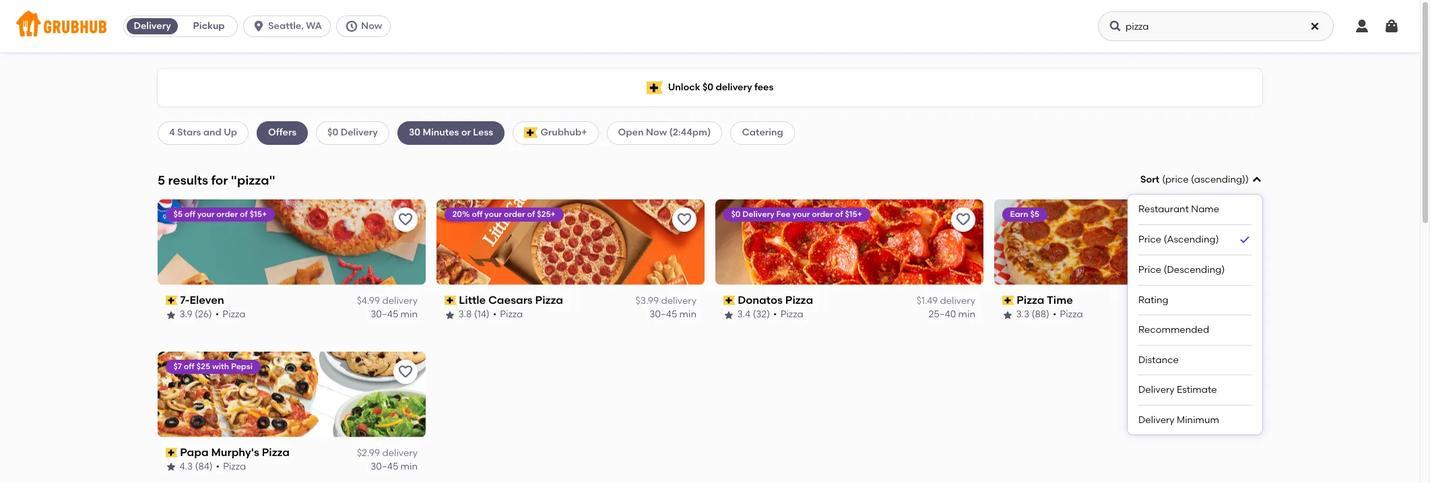 Task type: locate. For each thing, give the bounding box(es) containing it.
subscription pass image left donatos
[[724, 296, 736, 305]]

of right fee at the top right of page
[[836, 209, 844, 219]]

subscription pass image for pizza time
[[1003, 296, 1015, 305]]

save this restaurant button for pizza time
[[1230, 207, 1255, 232]]

1 horizontal spatial grubhub plus flag logo image
[[647, 81, 663, 94]]

• right (26) at bottom left
[[216, 309, 220, 320]]

delivery left 'pickup'
[[134, 20, 171, 32]]

delivery inside button
[[134, 20, 171, 32]]

• right (84) on the left
[[216, 461, 220, 473]]

1 your from the left
[[198, 209, 215, 219]]

• pizza
[[216, 309, 246, 320], [493, 309, 523, 320], [774, 309, 804, 320], [1053, 309, 1084, 320], [216, 461, 246, 473]]

25–40 up recommended
[[1208, 309, 1235, 320]]

open
[[618, 127, 644, 138]]

30–45 min
[[371, 309, 418, 320], [650, 309, 697, 320], [371, 461, 418, 473]]

pizza
[[536, 294, 564, 306], [786, 294, 814, 306], [1017, 294, 1045, 306], [223, 309, 246, 320], [500, 309, 523, 320], [781, 309, 804, 320], [1061, 309, 1084, 320], [262, 446, 290, 459], [223, 461, 246, 473]]

0 horizontal spatial grubhub plus flag logo image
[[524, 128, 538, 138]]

• right (14)
[[493, 309, 497, 320]]

5
[[158, 172, 165, 188]]

30–45 down $2.99 delivery
[[371, 461, 398, 473]]

3.9
[[180, 309, 193, 320]]

$0
[[703, 81, 714, 93], [328, 127, 338, 138], [732, 209, 741, 219]]

pizza right the caesars
[[536, 294, 564, 306]]

little caesars pizza logo image
[[437, 199, 705, 285]]

order for eleven
[[217, 209, 238, 219]]

and
[[203, 127, 222, 138]]

fee
[[777, 209, 791, 219]]

1 vertical spatial grubhub plus flag logo image
[[524, 128, 538, 138]]

results
[[168, 172, 208, 188]]

2 of from the left
[[528, 209, 536, 219]]

delivery for delivery estimate
[[1139, 384, 1175, 396]]

list box
[[1139, 195, 1252, 435]]

star icon image left 3.8 at the left bottom of the page
[[445, 310, 456, 320]]

or
[[461, 127, 471, 138]]

grubhub plus flag logo image for unlock $0 delivery fees
[[647, 81, 663, 94]]

delivery for delivery
[[134, 20, 171, 32]]

of down "pizza"
[[240, 209, 248, 219]]

unlock $0 delivery fees
[[668, 81, 774, 93]]

• right (88)
[[1053, 309, 1057, 320]]

$5 right earn
[[1031, 209, 1040, 219]]

2 horizontal spatial svg image
[[1384, 18, 1400, 34]]

price for price (descending)
[[1139, 264, 1162, 276]]

now right open
[[646, 127, 667, 138]]

your right 20%
[[485, 209, 502, 219]]

$1.49
[[917, 295, 938, 307]]

0 vertical spatial now
[[361, 20, 382, 32]]

subscription pass image
[[166, 296, 178, 305], [445, 296, 457, 305], [724, 296, 736, 305], [1003, 296, 1015, 305], [166, 448, 178, 458]]

delivery right $1.49
[[940, 295, 976, 307]]

star icon image for $2.99 delivery
[[166, 462, 177, 473]]

star icon image
[[166, 310, 177, 320], [445, 310, 456, 320], [724, 310, 734, 320], [1003, 310, 1013, 320], [166, 462, 177, 473]]

your right fee at the top right of page
[[793, 209, 810, 219]]

20% off your order of $25+
[[453, 209, 556, 219]]

save this restaurant image
[[398, 211, 414, 228], [955, 211, 972, 228], [1234, 211, 1251, 228], [398, 364, 414, 380]]

star icon image left 3.4
[[724, 310, 734, 320]]

subscription pass image for little caesars pizza
[[445, 296, 457, 305]]

list box inside field
[[1139, 195, 1252, 435]]

• right '(32)'
[[774, 309, 778, 320]]

2 25–40 min from the left
[[1208, 309, 1255, 320]]

star icon image left 4.3 at the left of the page
[[166, 462, 177, 473]]

save this restaurant button
[[394, 207, 418, 232], [672, 207, 697, 232], [951, 207, 976, 232], [1230, 207, 1255, 232], [394, 360, 418, 384]]

0 vertical spatial price
[[1139, 234, 1162, 245]]

$4.99
[[357, 295, 380, 307]]

2 order from the left
[[504, 209, 526, 219]]

25–40 for delivery
[[929, 309, 956, 320]]

distance
[[1139, 354, 1179, 366]]

star icon image for $1.49 delivery
[[724, 310, 734, 320]]

$3.99
[[636, 295, 659, 307]]

less
[[473, 127, 493, 138]]

delivery down delivery estimate
[[1139, 414, 1175, 426]]

25–40 min down $1.49 delivery in the right bottom of the page
[[929, 309, 976, 320]]

1 horizontal spatial 25–40 min
[[1208, 309, 1255, 320]]

3.3
[[1017, 309, 1030, 320]]

grubhub+
[[541, 127, 587, 138]]

3 order from the left
[[812, 209, 834, 219]]

25–40 min
[[929, 309, 976, 320], [1208, 309, 1255, 320]]

2 horizontal spatial order
[[812, 209, 834, 219]]

0 horizontal spatial $5
[[174, 209, 183, 219]]

1 horizontal spatial your
[[485, 209, 502, 219]]

subscription pass image inside the pizza time link
[[1003, 296, 1015, 305]]

0 horizontal spatial now
[[361, 20, 382, 32]]

of left $25+
[[528, 209, 536, 219]]

pizza up 3.3 (88)
[[1017, 294, 1045, 306]]

price inside option
[[1139, 234, 1162, 245]]

0 horizontal spatial of
[[240, 209, 248, 219]]

delivery right $2.99
[[382, 447, 418, 459]]

off right "$7"
[[184, 362, 195, 371]]

price up rating
[[1139, 264, 1162, 276]]

order down for
[[217, 209, 238, 219]]

pickup
[[193, 20, 225, 32]]

star icon image left 3.9
[[166, 310, 177, 320]]

3 your from the left
[[793, 209, 810, 219]]

1 vertical spatial price
[[1139, 264, 1162, 276]]

2 vertical spatial $0
[[732, 209, 741, 219]]

save this restaurant button for $1.49 delivery
[[951, 207, 976, 232]]

grubhub plus flag logo image left unlock
[[647, 81, 663, 94]]

30–45 min down $2.99 delivery
[[371, 461, 418, 473]]

save this restaurant button for $2.99 delivery
[[394, 360, 418, 384]]

papa murphy's pizza
[[180, 446, 290, 459]]

0 vertical spatial grubhub plus flag logo image
[[647, 81, 663, 94]]

1 horizontal spatial of
[[528, 209, 536, 219]]

subscription pass image for donatos pizza
[[724, 296, 736, 305]]

order right fee at the top right of page
[[812, 209, 834, 219]]

• pizza down the donatos pizza on the right
[[774, 309, 804, 320]]

name
[[1192, 204, 1220, 215]]

(14)
[[475, 309, 490, 320]]

1 horizontal spatial 25–40
[[1208, 309, 1235, 320]]

svg image
[[1354, 18, 1371, 34], [1384, 18, 1400, 34], [1252, 175, 1263, 185]]

0 horizontal spatial 25–40
[[929, 309, 956, 320]]

svg image
[[252, 20, 266, 33], [345, 20, 358, 33], [1109, 20, 1123, 33], [1310, 21, 1321, 32]]

price (ascending) option
[[1139, 225, 1252, 255]]

$7
[[174, 362, 182, 371]]

0 horizontal spatial svg image
[[1252, 175, 1263, 185]]

0 horizontal spatial $0
[[328, 127, 338, 138]]

30–45 down $4.99 delivery
[[371, 309, 398, 320]]

1 $5 from the left
[[174, 209, 183, 219]]

1 25–40 min from the left
[[929, 309, 976, 320]]

order
[[217, 209, 238, 219], [504, 209, 526, 219], [812, 209, 834, 219]]

1 vertical spatial now
[[646, 127, 667, 138]]

save this restaurant button for $4.99 delivery
[[394, 207, 418, 232]]

• pizza for $2.99 delivery
[[216, 461, 246, 473]]

30–45
[[371, 309, 398, 320], [650, 309, 677, 320], [371, 461, 398, 473]]

30–45 min down $3.99 delivery
[[650, 309, 697, 320]]

min for $2.99 delivery
[[401, 461, 418, 473]]

• pizza right (26) at bottom left
[[216, 309, 246, 320]]

2 25–40 from the left
[[1208, 309, 1235, 320]]

0 horizontal spatial order
[[217, 209, 238, 219]]

order left $25+
[[504, 209, 526, 219]]

eleven
[[190, 294, 225, 306]]

$0 right unlock
[[703, 81, 714, 93]]

$2.99 delivery
[[357, 447, 418, 459]]

subscription pass image left little
[[445, 296, 457, 305]]

list box containing restaurant name
[[1139, 195, 1252, 435]]

2 horizontal spatial your
[[793, 209, 810, 219]]

pizza down the donatos pizza on the right
[[781, 309, 804, 320]]

grubhub plus flag logo image
[[647, 81, 663, 94], [524, 128, 538, 138]]

of
[[240, 209, 248, 219], [528, 209, 536, 219], [836, 209, 844, 219]]

0 horizontal spatial your
[[198, 209, 215, 219]]

None field
[[1128, 173, 1263, 435]]

7-
[[180, 294, 190, 306]]

min
[[401, 309, 418, 320], [680, 309, 697, 320], [959, 309, 976, 320], [1238, 309, 1255, 320], [401, 461, 418, 473]]

price (descending)
[[1139, 264, 1225, 276]]

1 vertical spatial $0
[[328, 127, 338, 138]]

delivery for papa murphy's pizza
[[382, 447, 418, 459]]

donatos pizza
[[738, 294, 814, 306]]

30–45 down $3.99 delivery
[[650, 309, 677, 320]]

now button
[[336, 15, 396, 37]]

• for pizza
[[1053, 309, 1057, 320]]

5 results for "pizza"
[[158, 172, 275, 188]]

donatos
[[738, 294, 783, 306]]

$0 left fee at the top right of page
[[732, 209, 741, 219]]

30–45 min for papa murphy's pizza
[[371, 461, 418, 473]]

• pizza down papa murphy's pizza at the bottom left
[[216, 461, 246, 473]]

subscription pass image left 7-
[[166, 296, 178, 305]]

$5
[[174, 209, 183, 219], [1031, 209, 1040, 219]]

main navigation navigation
[[0, 0, 1420, 53]]

star icon image left 3.3
[[1003, 310, 1013, 320]]

• pizza for $3.99 delivery
[[493, 309, 523, 320]]

0 horizontal spatial 25–40 min
[[929, 309, 976, 320]]

grubhub plus flag logo image for grubhub+
[[524, 128, 538, 138]]

25–40 min down (descending)
[[1208, 309, 1255, 320]]

pizza down the little caesars pizza
[[500, 309, 523, 320]]

delivery right $4.99
[[382, 295, 418, 307]]

off right 20%
[[472, 209, 483, 219]]

1 horizontal spatial order
[[504, 209, 526, 219]]

1 25–40 from the left
[[929, 309, 956, 320]]

delivery down distance
[[1139, 384, 1175, 396]]

open now (2:44pm)
[[618, 127, 711, 138]]

pizza right murphy's
[[262, 446, 290, 459]]

7-eleven logo image
[[158, 199, 426, 285]]

star icon image for $4.99 delivery
[[166, 310, 177, 320]]

pizza time
[[1017, 294, 1074, 306]]

• for $2.99
[[216, 461, 220, 473]]

pizza down 'time' at the bottom right of the page
[[1061, 309, 1084, 320]]

•
[[216, 309, 220, 320], [493, 309, 497, 320], [774, 309, 778, 320], [1053, 309, 1057, 320], [216, 461, 220, 473]]

rating
[[1139, 294, 1169, 306]]

restaurant name
[[1139, 204, 1220, 215]]

2 horizontal spatial $0
[[732, 209, 741, 219]]

2 $5 from the left
[[1031, 209, 1040, 219]]

none field containing sort
[[1128, 173, 1263, 435]]

price down restaurant
[[1139, 234, 1162, 245]]

svg image inside field
[[1252, 175, 1263, 185]]

delivery for 7-eleven
[[382, 295, 418, 307]]

subscription pass image left papa
[[166, 448, 178, 458]]

your down 5 results for "pizza"
[[198, 209, 215, 219]]

your
[[198, 209, 215, 219], [485, 209, 502, 219], [793, 209, 810, 219]]

2 price from the top
[[1139, 264, 1162, 276]]

1 horizontal spatial $0
[[703, 81, 714, 93]]

save this restaurant image for pizza time
[[1234, 211, 1251, 228]]

earn
[[1011, 209, 1029, 219]]

1 order from the left
[[217, 209, 238, 219]]

(
[[1162, 174, 1166, 185]]

save this restaurant image for $4.99 delivery
[[398, 211, 414, 228]]

grubhub plus flag logo image left grubhub+
[[524, 128, 538, 138]]

0 horizontal spatial $15+
[[250, 209, 267, 219]]

3.4
[[738, 309, 751, 320]]

2 your from the left
[[485, 209, 502, 219]]

• for $1.49
[[774, 309, 778, 320]]

off
[[185, 209, 196, 219], [472, 209, 483, 219], [184, 362, 195, 371]]

30–45 min down $4.99 delivery
[[371, 309, 418, 320]]

2 $15+ from the left
[[846, 209, 863, 219]]

• pizza down the caesars
[[493, 309, 523, 320]]

0 vertical spatial $0
[[703, 81, 714, 93]]

1 horizontal spatial $15+
[[846, 209, 863, 219]]

1 price from the top
[[1139, 234, 1162, 245]]

sort
[[1141, 174, 1160, 185]]

min for $1.49 delivery
[[959, 309, 976, 320]]

save this restaurant image for $1.49 delivery
[[955, 211, 972, 228]]

pizza time logo image
[[995, 199, 1263, 285]]

subscription pass image left pizza time
[[1003, 296, 1015, 305]]

1 horizontal spatial $5
[[1031, 209, 1040, 219]]

off for papa
[[184, 362, 195, 371]]

price
[[1166, 174, 1189, 185]]

1 of from the left
[[240, 209, 248, 219]]

• for $4.99
[[216, 309, 220, 320]]

min for $3.99 delivery
[[680, 309, 697, 320]]

check icon image
[[1238, 233, 1252, 247]]

(descending)
[[1164, 264, 1225, 276]]

25–40 down $1.49 delivery in the right bottom of the page
[[929, 309, 956, 320]]

off for little
[[472, 209, 483, 219]]

30–45 min for 7-eleven
[[371, 309, 418, 320]]

off down results on the top left
[[185, 209, 196, 219]]

delivery right $3.99
[[661, 295, 697, 307]]

"pizza"
[[231, 172, 275, 188]]

$5 down results on the top left
[[174, 209, 183, 219]]

2 horizontal spatial of
[[836, 209, 844, 219]]

now right wa
[[361, 20, 382, 32]]

• pizza down 'time' at the bottom right of the page
[[1053, 309, 1084, 320]]

recommended
[[1139, 324, 1210, 336]]

$0 right 'offers'
[[328, 127, 338, 138]]



Task type: describe. For each thing, give the bounding box(es) containing it.
wa
[[306, 20, 322, 32]]

delivery left 30
[[341, 127, 378, 138]]

subscription pass image for papa murphy's pizza
[[166, 448, 178, 458]]

pickup button
[[181, 15, 237, 37]]

up
[[224, 127, 237, 138]]

with
[[213, 362, 229, 371]]

papa
[[180, 446, 209, 459]]

seattle,
[[268, 20, 304, 32]]

3.8
[[459, 309, 472, 320]]

subscription pass image for 7-eleven
[[166, 296, 178, 305]]

fees
[[755, 81, 774, 93]]

stars
[[177, 127, 201, 138]]

$0 for $0 delivery fee your order of $15+
[[732, 209, 741, 219]]

unlock
[[668, 81, 700, 93]]

estimate
[[1177, 384, 1217, 396]]

$1.49 delivery
[[917, 295, 976, 307]]

for
[[211, 172, 228, 188]]

• pizza for $1.49 delivery
[[774, 309, 804, 320]]

your for caesars
[[485, 209, 502, 219]]

little
[[459, 294, 486, 306]]

(ascending)
[[1191, 174, 1246, 185]]

4.3 (84)
[[180, 461, 213, 473]]

offers
[[268, 127, 297, 138]]

$0 delivery fee your order of $15+
[[732, 209, 863, 219]]

pizza time link
[[1003, 293, 1255, 308]]

pizza right donatos
[[786, 294, 814, 306]]

25–40 min for time
[[1208, 309, 1255, 320]]

papa murphy's pizza logo image
[[158, 352, 426, 437]]

pepsi
[[231, 362, 253, 371]]

3 of from the left
[[836, 209, 844, 219]]

save this restaurant image
[[677, 211, 693, 228]]

25–40 min for delivery
[[929, 309, 976, 320]]

4 stars and up
[[169, 127, 237, 138]]

delivery left fee at the top right of page
[[743, 209, 775, 219]]

• for $3.99
[[493, 309, 497, 320]]

now inside button
[[361, 20, 382, 32]]

• pizza for $4.99 delivery
[[216, 309, 246, 320]]

sort ( price (ascending) )
[[1141, 174, 1249, 185]]

)
[[1246, 174, 1249, 185]]

little caesars pizza
[[459, 294, 564, 306]]

price (ascending)
[[1139, 234, 1219, 245]]

(32)
[[753, 309, 771, 320]]

delivery button
[[124, 15, 181, 37]]

minutes
[[423, 127, 459, 138]]

$3.99 delivery
[[636, 295, 697, 307]]

$0 delivery
[[328, 127, 378, 138]]

25–40 for time
[[1208, 309, 1235, 320]]

1 horizontal spatial now
[[646, 127, 667, 138]]

delivery for delivery minimum
[[1139, 414, 1175, 426]]

restaurant
[[1139, 204, 1189, 215]]

$0 for $0 delivery
[[328, 127, 338, 138]]

30–45 for little caesars pizza
[[650, 309, 677, 320]]

(ascending)
[[1164, 234, 1219, 245]]

delivery estimate
[[1139, 384, 1217, 396]]

earn $5
[[1011, 209, 1040, 219]]

min for pizza time
[[1238, 309, 1255, 320]]

$7 off $25 with pepsi
[[174, 362, 253, 371]]

30–45 for 7-eleven
[[371, 309, 398, 320]]

seattle, wa
[[268, 20, 322, 32]]

20%
[[453, 209, 470, 219]]

1 $15+ from the left
[[250, 209, 267, 219]]

svg image inside "now" button
[[345, 20, 358, 33]]

of for caesars
[[528, 209, 536, 219]]

delivery for little caesars pizza
[[661, 295, 697, 307]]

donatos pizza logo image
[[716, 199, 984, 285]]

min for $4.99 delivery
[[401, 309, 418, 320]]

$25+
[[538, 209, 556, 219]]

star icon image for pizza time
[[1003, 310, 1013, 320]]

7-eleven
[[180, 294, 225, 306]]

pizza down papa murphy's pizza at the bottom left
[[223, 461, 246, 473]]

catering
[[742, 127, 783, 138]]

save this restaurant button for $3.99 delivery
[[672, 207, 697, 232]]

time
[[1047, 294, 1074, 306]]

Search for food, convenience, alcohol... search field
[[1098, 11, 1334, 41]]

delivery left fees
[[716, 81, 752, 93]]

3.9 (26)
[[180, 309, 212, 320]]

delivery minimum
[[1139, 414, 1220, 426]]

murphy's
[[212, 446, 260, 459]]

order for caesars
[[504, 209, 526, 219]]

30
[[409, 127, 421, 138]]

svg image inside seattle, wa button
[[252, 20, 266, 33]]

caesars
[[489, 294, 533, 306]]

save this restaurant image for $2.99 delivery
[[398, 364, 414, 380]]

3.4 (32)
[[738, 309, 771, 320]]

pizza right (26) at bottom left
[[223, 309, 246, 320]]

minimum
[[1177, 414, 1220, 426]]

3.3 (88)
[[1017, 309, 1050, 320]]

$5 off your order of $15+
[[174, 209, 267, 219]]

4
[[169, 127, 175, 138]]

• pizza for pizza time
[[1053, 309, 1084, 320]]

$25
[[197, 362, 211, 371]]

30–45 min for little caesars pizza
[[650, 309, 697, 320]]

price for price (ascending)
[[1139, 234, 1162, 245]]

your for eleven
[[198, 209, 215, 219]]

seattle, wa button
[[243, 15, 336, 37]]

(26)
[[195, 309, 212, 320]]

1 horizontal spatial svg image
[[1354, 18, 1371, 34]]

(88)
[[1032, 309, 1050, 320]]

of for eleven
[[240, 209, 248, 219]]

(84)
[[195, 461, 213, 473]]

delivery for donatos pizza
[[940, 295, 976, 307]]

30 minutes or less
[[409, 127, 493, 138]]

3.8 (14)
[[459, 309, 490, 320]]

$4.99 delivery
[[357, 295, 418, 307]]

30–45 for papa murphy's pizza
[[371, 461, 398, 473]]

star icon image for $3.99 delivery
[[445, 310, 456, 320]]

$2.99
[[357, 447, 380, 459]]

4.3
[[180, 461, 193, 473]]

off for 7-
[[185, 209, 196, 219]]



Task type: vqa. For each thing, say whether or not it's contained in the screenshot.


